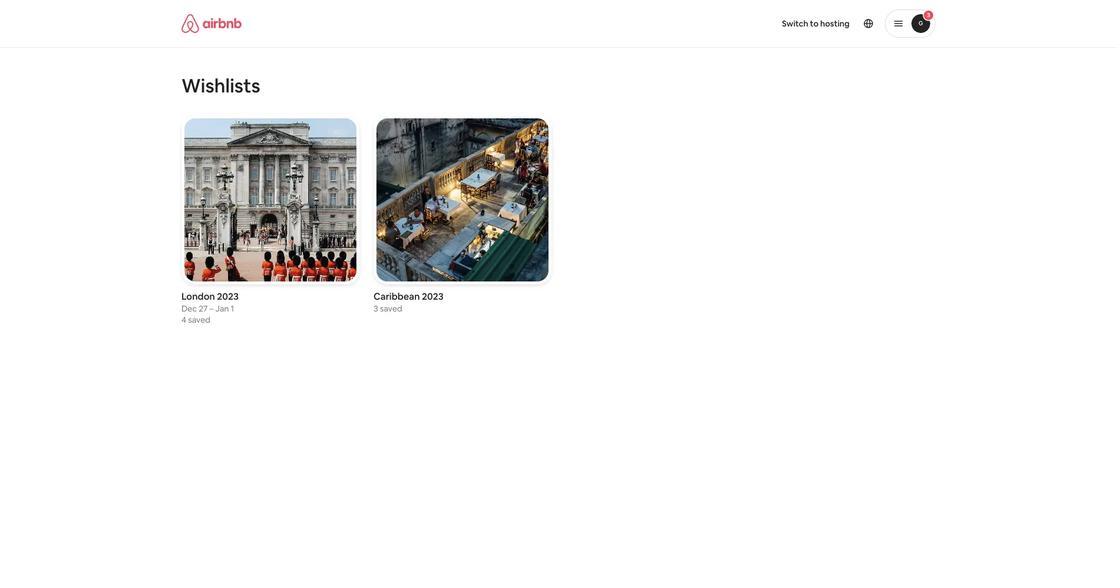 Task type: locate. For each thing, give the bounding box(es) containing it.
caribbean
[[374, 291, 420, 303]]

0 vertical spatial saved
[[380, 304, 403, 314]]

london
[[182, 291, 215, 303]]

2023 inside caribbean 2023 3 saved
[[422, 291, 444, 303]]

1 horizontal spatial saved
[[380, 304, 403, 314]]

3
[[928, 11, 931, 19], [374, 304, 378, 314]]

saved inside caribbean 2023 3 saved
[[380, 304, 403, 314]]

1 horizontal spatial 3
[[928, 11, 931, 19]]

switch
[[783, 18, 809, 29]]

2023 right caribbean
[[422, 291, 444, 303]]

1 vertical spatial saved
[[188, 315, 210, 326]]

caribbean 2023 3 saved
[[374, 291, 444, 314]]

2023 for london
[[217, 291, 239, 303]]

3 button
[[886, 9, 936, 38]]

saved
[[380, 304, 403, 314], [188, 315, 210, 326]]

0 vertical spatial 3
[[928, 11, 931, 19]]

2 2023 from the left
[[422, 291, 444, 303]]

0 horizontal spatial saved
[[188, 315, 210, 326]]

27
[[199, 304, 208, 314]]

1 horizontal spatial 2023
[[422, 291, 444, 303]]

2023
[[217, 291, 239, 303], [422, 291, 444, 303]]

0 horizontal spatial 2023
[[217, 291, 239, 303]]

2023 up 1
[[217, 291, 239, 303]]

jan
[[216, 304, 229, 314]]

0 horizontal spatial 3
[[374, 304, 378, 314]]

1 2023 from the left
[[217, 291, 239, 303]]

switch to hosting
[[783, 18, 850, 29]]

2023 inside the london 2023 dec 27 – jan 1 4 saved
[[217, 291, 239, 303]]

saved down caribbean
[[380, 304, 403, 314]]

1 vertical spatial 3
[[374, 304, 378, 314]]

london 2023 dec 27 – jan 1 4 saved
[[182, 291, 239, 326]]

saved down 27
[[188, 315, 210, 326]]



Task type: describe. For each thing, give the bounding box(es) containing it.
to
[[811, 18, 819, 29]]

1
[[231, 304, 234, 314]]

hosting
[[821, 18, 850, 29]]

2023 for caribbean
[[422, 291, 444, 303]]

3 inside 3 dropdown button
[[928, 11, 931, 19]]

profile element
[[573, 0, 936, 47]]

dec
[[182, 304, 197, 314]]

switch to hosting link
[[776, 11, 857, 36]]

4
[[182, 315, 186, 326]]

3 inside caribbean 2023 3 saved
[[374, 304, 378, 314]]

wishlists
[[182, 74, 261, 98]]

saved inside the london 2023 dec 27 – jan 1 4 saved
[[188, 315, 210, 326]]

–
[[210, 304, 214, 314]]



Task type: vqa. For each thing, say whether or not it's contained in the screenshot.
bodybord,
no



